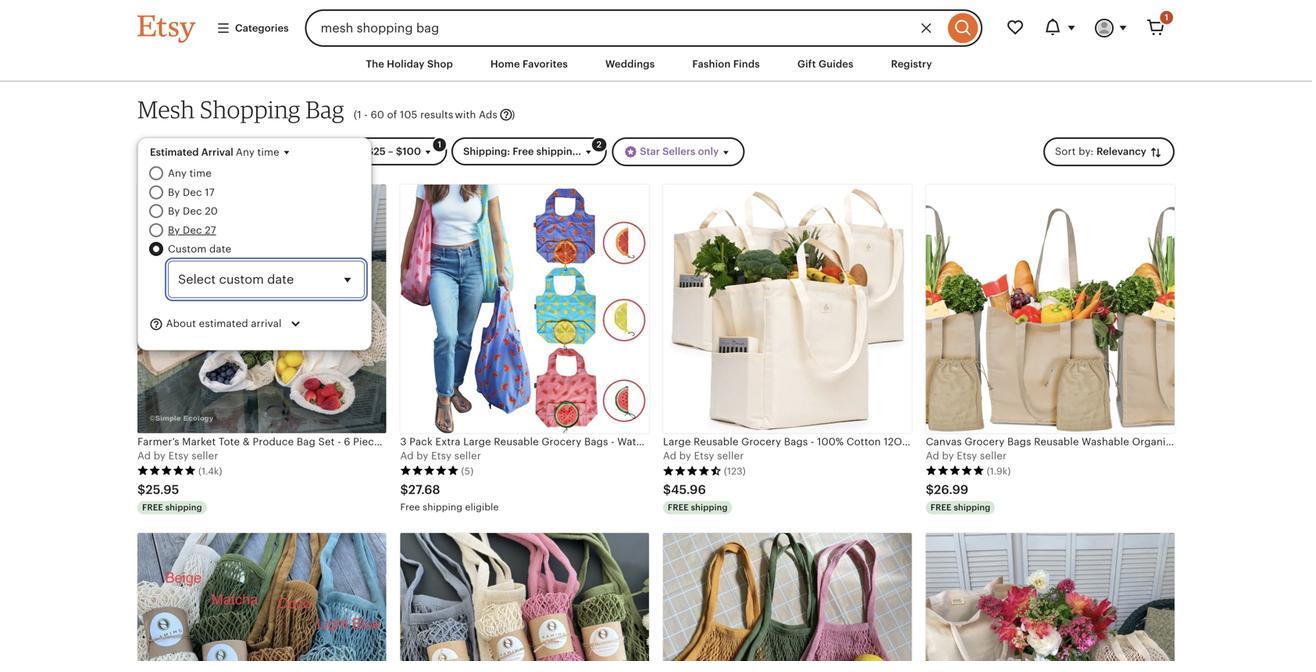 Task type: vqa. For each thing, say whether or not it's contained in the screenshot.
to to the middle
no



Task type: locate. For each thing, give the bounding box(es) containing it.
Search for anything text field
[[305, 9, 944, 47]]

menu bar
[[109, 47, 1203, 82]]

shopping inside "farmer's market tote & produce bag set - 6 piece shopping kit a d b y etsy seller"
[[383, 436, 431, 448]]

shipping inside $ 26.99 free shipping
[[954, 503, 991, 513]]

shipping down "26.99"
[[954, 503, 991, 513]]

bag left set
[[297, 436, 316, 448]]

0 horizontal spatial 5 out of 5 stars image
[[137, 465, 196, 476]]

2 horizontal spatial free
[[931, 503, 952, 513]]

27.68
[[408, 483, 440, 497]]

bag left (
[[306, 95, 344, 124]]

a d b y etsy seller
[[400, 450, 481, 462], [663, 450, 744, 462], [926, 450, 1007, 462]]

3 d from the left
[[670, 450, 677, 462]]

2 d from the left
[[407, 450, 414, 462]]

etsy up 4.5 out of 5 stars image
[[694, 450, 714, 462]]

etsy for 26.99
[[957, 450, 977, 462]]

27
[[205, 224, 216, 236]]

1 y from the left
[[160, 450, 166, 462]]

eligible
[[465, 502, 499, 513]]

1 vertical spatial bag
[[297, 436, 316, 448]]

)
[[512, 109, 515, 121]]

1 vertical spatial farmer's market tote & produce bag set - 6 piece shopping kit image
[[926, 533, 1175, 662]]

0 vertical spatial shopping
[[200, 95, 300, 124]]

free for shipping:
[[513, 146, 534, 158]]

2 horizontal spatial 1
[[1165, 12, 1169, 22]]

0 horizontal spatial -
[[338, 436, 341, 448]]

free down '25.95' at left
[[142, 503, 163, 513]]

any
[[236, 146, 255, 158], [168, 168, 187, 179]]

free down 45.96
[[668, 503, 689, 513]]

(1.4k)
[[198, 466, 222, 477]]

2 $ from the left
[[400, 483, 408, 497]]

etsy down 'farmer's'
[[168, 450, 189, 462]]

shopping left the kit at the left bottom of the page
[[383, 436, 431, 448]]

relevancy
[[1097, 146, 1147, 158]]

0 vertical spatial farmer's market tote & produce bag set - 6 piece shopping kit image
[[137, 185, 386, 433]]

45.96
[[671, 483, 706, 497]]

- right (
[[364, 109, 368, 121]]

$ inside the $ 45.96 free shipping
[[663, 483, 671, 497]]

time
[[257, 146, 280, 158], [190, 168, 212, 179]]

free down "26.99"
[[931, 503, 952, 513]]

etsy inside "farmer's market tote & produce bag set - 6 piece shopping kit a d b y etsy seller"
[[168, 450, 189, 462]]

2 dec from the top
[[183, 205, 202, 217]]

2 etsy from the left
[[431, 450, 452, 462]]

25.95
[[146, 483, 179, 497]]

about estimated arrival button
[[149, 308, 317, 341]]

gift guides link
[[786, 50, 865, 78]]

a for 26.99
[[926, 450, 933, 462]]

y up 27.68
[[423, 450, 428, 462]]

$ inside the $ 25.95 free shipping
[[137, 483, 146, 497]]

0 vertical spatial by
[[168, 187, 180, 198]]

4 cotton net market bags, reusable mesh produce bag, grocery shopping bag, farmers market tote bag, lightweight market bag, great gift image
[[400, 533, 649, 662]]

2 b from the left
[[417, 450, 423, 462]]

arrival
[[251, 318, 282, 330]]

0 vertical spatial free
[[513, 146, 534, 158]]

mesh
[[137, 95, 195, 124]]

d up 27.68
[[407, 450, 414, 462]]

time up 17
[[190, 168, 212, 179]]

1 free from the left
[[142, 503, 163, 513]]

a
[[137, 450, 145, 462], [400, 450, 407, 462], [663, 450, 670, 462], [926, 450, 933, 462]]

2 a d b y etsy seller from the left
[[663, 450, 744, 462]]

a down 'farmer's'
[[137, 450, 145, 462]]

1 b from the left
[[154, 450, 160, 462]]

results
[[420, 109, 453, 121]]

- left 6
[[338, 436, 341, 448]]

b for 27.68
[[417, 450, 423, 462]]

1 vertical spatial 1
[[357, 109, 362, 121]]

4.5 out of 5 stars image
[[663, 465, 722, 476]]

1 vertical spatial time
[[190, 168, 212, 179]]

1 horizontal spatial 5 out of 5 stars image
[[400, 465, 459, 476]]

3 seller from the left
[[717, 450, 744, 462]]

105
[[400, 109, 418, 121]]

d
[[144, 450, 151, 462], [407, 450, 414, 462], [670, 450, 677, 462], [933, 450, 939, 462]]

1 by from the top
[[168, 187, 180, 198]]

y up 4.5 out of 5 stars image
[[686, 450, 691, 462]]

1 vertical spatial -
[[338, 436, 341, 448]]

dec left 27
[[183, 224, 202, 236]]

2 y from the left
[[423, 450, 428, 462]]

free left shippin...
[[513, 146, 534, 158]]

by left 17
[[168, 187, 180, 198]]

y down 'farmer's'
[[160, 450, 166, 462]]

None search field
[[305, 9, 983, 47]]

20
[[205, 205, 218, 217]]

3 b from the left
[[679, 450, 686, 462]]

3 etsy from the left
[[694, 450, 714, 462]]

1 vertical spatial free
[[400, 502, 420, 513]]

3 y from the left
[[686, 450, 691, 462]]

dec left 17
[[183, 187, 202, 198]]

seller
[[192, 450, 218, 462], [454, 450, 481, 462], [717, 450, 744, 462], [980, 450, 1007, 462]]

$ for 27.68
[[400, 483, 408, 497]]

categories banner
[[109, 0, 1203, 47]]

free for 27.68
[[400, 502, 420, 513]]

shopping
[[200, 95, 300, 124], [383, 436, 431, 448]]

free
[[513, 146, 534, 158], [400, 502, 420, 513]]

( 1 - 60 of 105 results
[[354, 109, 453, 121]]

1 5 out of 5 stars image from the left
[[137, 465, 196, 476]]

4 y from the left
[[949, 450, 954, 462]]

any time link
[[168, 167, 365, 181]]

1 horizontal spatial farmer's market tote & produce bag set - 6 piece shopping kit image
[[926, 533, 1175, 662]]

3 a from the left
[[663, 450, 670, 462]]

1 horizontal spatial shopping
[[383, 436, 431, 448]]

1 horizontal spatial any
[[236, 146, 255, 158]]

any down estimated
[[168, 168, 187, 179]]

1 seller from the left
[[192, 450, 218, 462]]

farmer's market tote & produce bag set - 6 piece shopping kit image
[[137, 185, 386, 433], [926, 533, 1175, 662]]

2 horizontal spatial 5 out of 5 stars image
[[926, 465, 985, 476]]

4 $ from the left
[[926, 483, 934, 497]]

0 vertical spatial any
[[236, 146, 255, 158]]

2 vertical spatial dec
[[183, 224, 202, 236]]

estimated
[[199, 318, 248, 330]]

shipping inside the $ 25.95 free shipping
[[165, 503, 202, 513]]

1 d from the left
[[144, 450, 151, 462]]

free
[[142, 503, 163, 513], [668, 503, 689, 513], [931, 503, 952, 513]]

$ for 45.96
[[663, 483, 671, 497]]

2 horizontal spatial a d b y etsy seller
[[926, 450, 1007, 462]]

a up $ 26.99 free shipping
[[926, 450, 933, 462]]

seller up (123)
[[717, 450, 744, 462]]

y
[[160, 450, 166, 462], [423, 450, 428, 462], [686, 450, 691, 462], [949, 450, 954, 462]]

dec
[[183, 187, 202, 198], [183, 205, 202, 217], [183, 224, 202, 236]]

4 b from the left
[[942, 450, 949, 462]]

0 horizontal spatial farmer's market tote & produce bag set - 6 piece shopping kit image
[[137, 185, 386, 433]]

0 horizontal spatial shopping
[[200, 95, 300, 124]]

b up 27.68
[[417, 450, 423, 462]]

etsy down the kit at the left bottom of the page
[[431, 450, 452, 462]]

a d b y etsy seller for 26.99
[[926, 450, 1007, 462]]

0 horizontal spatial a d b y etsy seller
[[400, 450, 481, 462]]

y inside "farmer's market tote & produce bag set - 6 piece shopping kit a d b y etsy seller"
[[160, 450, 166, 462]]

0 horizontal spatial free
[[400, 502, 420, 513]]

shipping for 45.96
[[691, 503, 728, 513]]

free inside the $ 45.96 free shipping
[[668, 503, 689, 513]]

(1.9k)
[[987, 466, 1011, 477]]

0 vertical spatial 1
[[1165, 12, 1169, 22]]

2 shipping: free shippin...
[[463, 140, 602, 158]]

b up "26.99"
[[942, 450, 949, 462]]

5 out of 5 stars image up 27.68
[[400, 465, 459, 476]]

free inside the $ 25.95 free shipping
[[142, 503, 163, 513]]

$ inside $ 26.99 free shipping
[[926, 483, 934, 497]]

1 horizontal spatial time
[[257, 146, 280, 158]]

shipping
[[423, 502, 463, 513], [165, 503, 202, 513], [691, 503, 728, 513], [954, 503, 991, 513]]

2 free from the left
[[668, 503, 689, 513]]

d up 4.5 out of 5 stars image
[[670, 450, 677, 462]]

by dec 27 link
[[168, 223, 365, 237]]

free down 27.68
[[400, 502, 420, 513]]

etsy up "26.99"
[[957, 450, 977, 462]]

26.99
[[934, 483, 969, 497]]

seller up (5)
[[454, 450, 481, 462]]

a d b y etsy seller up (1.9k)
[[926, 450, 1007, 462]]

canvas grocery bags reusable washable organic cotton shopping bags with handles 3 pack with 3 produce bags image
[[926, 185, 1175, 433]]

3 $ from the left
[[663, 483, 671, 497]]

bag inside "farmer's market tote & produce bag set - 6 piece shopping kit a d b y etsy seller"
[[297, 436, 316, 448]]

seller for 27.68
[[454, 450, 481, 462]]

bag
[[306, 95, 344, 124], [297, 436, 316, 448]]

1 horizontal spatial 1
[[438, 140, 441, 150]]

shipping down 27.68
[[423, 502, 463, 513]]

large reusable grocery bags - 100% cotton 12oz canvas grocery bags with handles, grocery tote bag, heavy duty, foldable market bag - 3 bags image
[[663, 185, 912, 433]]

5 out of 5 stars image for 25.95
[[137, 465, 196, 476]]

a d b y etsy seller down the kit at the left bottom of the page
[[400, 450, 481, 462]]

1 vertical spatial any
[[168, 168, 187, 179]]

3 free from the left
[[931, 503, 952, 513]]

star sellers only
[[640, 146, 719, 158]]

1 a d b y etsy seller from the left
[[400, 450, 481, 462]]

1 horizontal spatial free
[[668, 503, 689, 513]]

custom date
[[168, 243, 231, 255]]

1 $ from the left
[[137, 483, 146, 497]]

2 vertical spatial 1
[[438, 140, 441, 150]]

4 seller from the left
[[980, 450, 1007, 462]]

5 out of 5 stars image for 26.99
[[926, 465, 985, 476]]

3 pack extra large reusable grocery bags - watermelon, lemon, grapefruit designs, reusable shopping bags, foldable tote with zippered pouch image
[[400, 185, 649, 433]]

free inside 2 shipping: free shippin...
[[513, 146, 534, 158]]

2 a from the left
[[400, 450, 407, 462]]

2 5 out of 5 stars image from the left
[[400, 465, 459, 476]]

seller down market
[[192, 450, 218, 462]]

by left 20 on the top of page
[[168, 205, 180, 217]]

$100
[[396, 146, 421, 158]]

shipping inside $ 27.68 free shipping eligible
[[423, 502, 463, 513]]

a up $ 27.68 free shipping eligible
[[400, 450, 407, 462]]

free inside $ 26.99 free shipping
[[931, 503, 952, 513]]

4 a from the left
[[926, 450, 933, 462]]

1 inside 1 price ($): $25 – $100
[[438, 140, 441, 150]]

arrival
[[201, 146, 233, 158]]

1 horizontal spatial a d b y etsy seller
[[663, 450, 744, 462]]

0 horizontal spatial any
[[168, 168, 187, 179]]

2 by from the top
[[168, 205, 180, 217]]

1 inside 1 'link'
[[1165, 12, 1169, 22]]

0 horizontal spatial free
[[142, 503, 163, 513]]

$ inside $ 27.68 free shipping eligible
[[400, 483, 408, 497]]

d down 'farmer's'
[[144, 450, 151, 462]]

a up 4.5 out of 5 stars image
[[663, 450, 670, 462]]

1 vertical spatial shopping
[[383, 436, 431, 448]]

tote
[[219, 436, 240, 448]]

d up "26.99"
[[933, 450, 939, 462]]

sellers
[[663, 146, 696, 158]]

-
[[364, 109, 368, 121], [338, 436, 341, 448]]

4 d from the left
[[933, 450, 939, 462]]

5 out of 5 stars image up '25.95' at left
[[137, 465, 196, 476]]

$ 26.99 free shipping
[[926, 483, 991, 513]]

b down 'farmer's'
[[154, 450, 160, 462]]

a d b y etsy seller up 4.5 out of 5 stars image
[[663, 450, 744, 462]]

0 vertical spatial dec
[[183, 187, 202, 198]]

by:
[[1079, 146, 1094, 158]]

of
[[387, 109, 397, 121]]

home favorites link
[[479, 50, 580, 78]]

by dec 17 link
[[168, 185, 365, 200]]

date
[[209, 243, 231, 255]]

5 out of 5 stars image
[[137, 465, 196, 476], [400, 465, 459, 476], [926, 465, 985, 476]]

time up any time link
[[257, 146, 280, 158]]

a d b y etsy seller for 45.96
[[663, 450, 744, 462]]

1 horizontal spatial free
[[513, 146, 534, 158]]

free inside $ 27.68 free shipping eligible
[[400, 502, 420, 513]]

shipping for 25.95
[[165, 503, 202, 513]]

3 cotton mesh bag, net bag in green, honeycomb and pink colors, fishnet bag, produce market bag, reusable eco-friendly bag image
[[663, 533, 912, 662]]

3 dec from the top
[[183, 224, 202, 236]]

2 vertical spatial by
[[168, 224, 180, 236]]

1 horizontal spatial -
[[364, 109, 368, 121]]

by up custom
[[168, 224, 180, 236]]

b
[[154, 450, 160, 462], [417, 450, 423, 462], [679, 450, 686, 462], [942, 450, 949, 462]]

by
[[168, 187, 180, 198], [168, 205, 180, 217], [168, 224, 180, 236]]

home favorites
[[491, 58, 568, 70]]

1 a from the left
[[137, 450, 145, 462]]

sort by: relevancy
[[1055, 146, 1149, 158]]

by dec 20 link
[[168, 204, 365, 219]]

0 horizontal spatial time
[[190, 168, 212, 179]]

5 out of 5 stars image up "26.99"
[[926, 465, 985, 476]]

1 vertical spatial by
[[168, 205, 180, 217]]

shipping down 45.96
[[691, 503, 728, 513]]

dec left 20 on the top of page
[[183, 205, 202, 217]]

3 a d b y etsy seller from the left
[[926, 450, 1007, 462]]

shipping down '25.95' at left
[[165, 503, 202, 513]]

seller up (1.9k)
[[980, 450, 1007, 462]]

custom
[[168, 243, 207, 255]]

estimated
[[150, 146, 199, 158]]

a for 45.96
[[663, 450, 670, 462]]

b up 4.5 out of 5 stars image
[[679, 450, 686, 462]]

1 etsy from the left
[[168, 450, 189, 462]]

gift guides
[[798, 58, 854, 70]]

y up "26.99"
[[949, 450, 954, 462]]

0 horizontal spatial 1
[[357, 109, 362, 121]]

2 seller from the left
[[454, 450, 481, 462]]

the
[[366, 58, 384, 70]]

shipping inside the $ 45.96 free shipping
[[691, 503, 728, 513]]

piece
[[353, 436, 380, 448]]

shopping up arrival
[[200, 95, 300, 124]]

any right arrival
[[236, 146, 255, 158]]

1 vertical spatial dec
[[183, 205, 202, 217]]

3 5 out of 5 stars image from the left
[[926, 465, 985, 476]]

4 etsy from the left
[[957, 450, 977, 462]]



Task type: describe. For each thing, give the bounding box(es) containing it.
estimated arrival any time
[[150, 146, 280, 158]]

market
[[182, 436, 216, 448]]

farmer's market tote & produce bag set - 6 piece shopping kit a d b y etsy seller
[[137, 436, 447, 462]]

1 link
[[1137, 9, 1175, 47]]

shipping:
[[463, 146, 510, 158]]

$ 27.68 free shipping eligible
[[400, 483, 499, 513]]

2
[[597, 140, 602, 150]]

guides
[[819, 58, 854, 70]]

4  foldable lightweight market bag, fishnet reusable cotton tote bags - grocery shopping bag - farmer market mesh produce bag - great gift image
[[137, 533, 386, 662]]

home
[[491, 58, 520, 70]]

kit
[[434, 436, 447, 448]]

about
[[166, 318, 196, 330]]

shipping for 26.99
[[954, 503, 991, 513]]

0 vertical spatial bag
[[306, 95, 344, 124]]

3 by from the top
[[168, 224, 180, 236]]

b for 26.99
[[942, 450, 949, 462]]

1 price ($): $25 – $100
[[321, 140, 441, 158]]

only
[[698, 146, 719, 158]]

shop
[[427, 58, 453, 70]]

holiday
[[387, 58, 425, 70]]

gift
[[798, 58, 816, 70]]

ads
[[479, 109, 498, 121]]

free for 25.95
[[142, 503, 163, 513]]

$ 25.95 free shipping
[[137, 483, 202, 513]]

weddings
[[605, 58, 655, 70]]

shippin...
[[536, 146, 581, 158]]

the holiday shop
[[366, 58, 453, 70]]

produce
[[253, 436, 294, 448]]

a for 27.68
[[400, 450, 407, 462]]

any inside any time by dec 17 by dec 20 by dec 27
[[168, 168, 187, 179]]

5 out of 5 stars image for 27.68
[[400, 465, 459, 476]]

fashion
[[692, 58, 731, 70]]

b for 45.96
[[679, 450, 686, 462]]

star
[[640, 146, 660, 158]]

(
[[354, 109, 357, 121]]

favorites
[[523, 58, 568, 70]]

b inside "farmer's market tote & produce bag set - 6 piece shopping kit a d b y etsy seller"
[[154, 450, 160, 462]]

none search field inside categories banner
[[305, 9, 983, 47]]

1 for 1
[[1165, 12, 1169, 22]]

the holiday shop link
[[354, 50, 465, 78]]

shipping for 27.68
[[423, 502, 463, 513]]

6
[[344, 436, 350, 448]]

seller for 26.99
[[980, 450, 1007, 462]]

- inside "farmer's market tote & produce bag set - 6 piece shopping kit a d b y etsy seller"
[[338, 436, 341, 448]]

time inside any time by dec 17 by dec 20 by dec 27
[[190, 168, 212, 179]]

sort by: relevancy image
[[1149, 146, 1163, 160]]

d for 26.99
[[933, 450, 939, 462]]

$25
[[367, 146, 386, 158]]

about estimated arrival
[[163, 318, 282, 330]]

registry
[[891, 58, 932, 70]]

y for 27.68
[[423, 450, 428, 462]]

0 vertical spatial time
[[257, 146, 280, 158]]

etsy for 27.68
[[431, 450, 452, 462]]

seller inside "farmer's market tote & produce bag set - 6 piece shopping kit a d b y etsy seller"
[[192, 450, 218, 462]]

a d b y etsy seller for 27.68
[[400, 450, 481, 462]]

$ for 25.95
[[137, 483, 146, 497]]

seller for 45.96
[[717, 450, 744, 462]]

60
[[371, 109, 384, 121]]

free for 26.99
[[931, 503, 952, 513]]

etsy for 45.96
[[694, 450, 714, 462]]

registry link
[[879, 50, 944, 78]]

y for 26.99
[[949, 450, 954, 462]]

select an estimated delivery date option group
[[149, 167, 365, 298]]

price
[[321, 146, 346, 158]]

(123)
[[724, 466, 746, 477]]

any time by dec 17 by dec 20 by dec 27
[[168, 168, 218, 236]]

a inside "farmer's market tote & produce bag set - 6 piece shopping kit a d b y etsy seller"
[[137, 450, 145, 462]]

categories
[[235, 22, 289, 34]]

–
[[388, 146, 394, 158]]

fashion finds
[[692, 58, 760, 70]]

farmer's
[[137, 436, 179, 448]]

($):
[[348, 146, 365, 158]]

d inside "farmer's market tote & produce bag set - 6 piece shopping kit a d b y etsy seller"
[[144, 450, 151, 462]]

weddings link
[[594, 50, 667, 78]]

d for 45.96
[[670, 450, 677, 462]]

star sellers only button
[[612, 138, 745, 167]]

with
[[455, 109, 476, 121]]

mesh shopping bag
[[137, 95, 344, 124]]

with ads
[[455, 109, 498, 121]]

$ for 26.99
[[926, 483, 934, 497]]

$ 45.96 free shipping
[[663, 483, 728, 513]]

finds
[[733, 58, 760, 70]]

&
[[243, 436, 250, 448]]

1 for 1 price ($): $25 – $100
[[438, 140, 441, 150]]

0 vertical spatial -
[[364, 109, 368, 121]]

set
[[318, 436, 335, 448]]

categories button
[[205, 14, 300, 42]]

y for 45.96
[[686, 450, 691, 462]]

fashion finds link
[[681, 50, 772, 78]]

(5)
[[461, 466, 474, 477]]

1 dec from the top
[[183, 187, 202, 198]]

sort
[[1055, 146, 1076, 158]]

free for 45.96
[[668, 503, 689, 513]]

menu bar containing the holiday shop
[[109, 47, 1203, 82]]

17
[[205, 187, 215, 198]]

d for 27.68
[[407, 450, 414, 462]]



